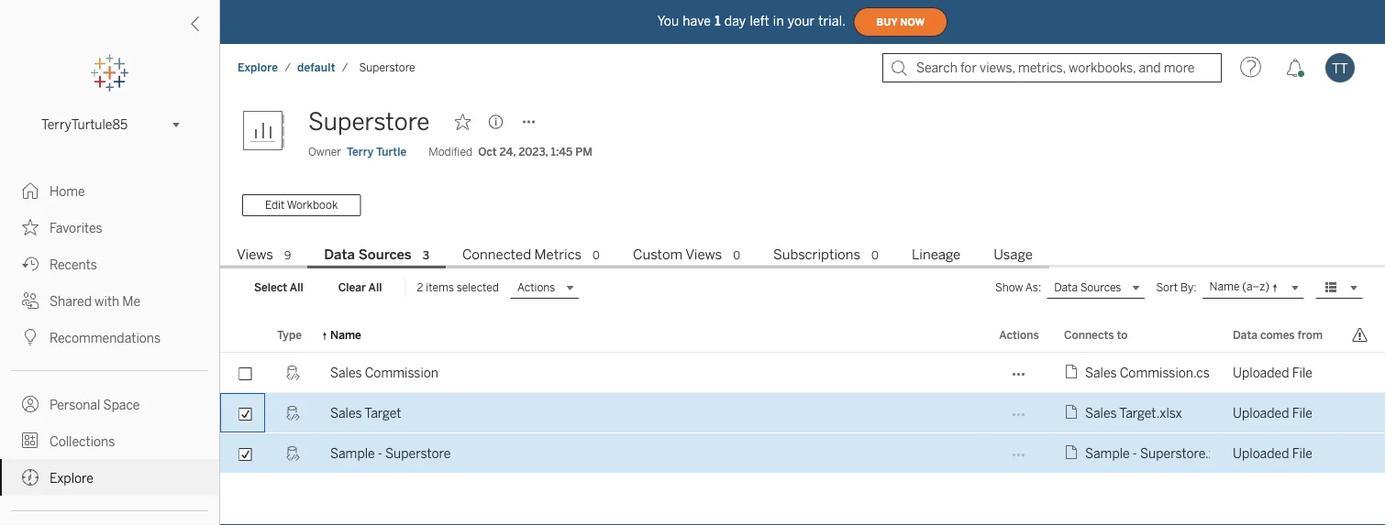 Task type: vqa. For each thing, say whether or not it's contained in the screenshot.
2nd Uploaded from the top
yes



Task type: locate. For each thing, give the bounding box(es) containing it.
sample down sales target.xlsx
[[1085, 446, 1130, 461]]

2 horizontal spatial data
[[1233, 328, 1258, 342]]

(a–z)
[[1242, 280, 1270, 294]]

data right the as:
[[1054, 281, 1078, 295]]

1 vertical spatial data source (live—embedded in workbook) image
[[284, 446, 300, 462]]

2 all from the left
[[368, 281, 382, 295]]

0 for metrics
[[593, 249, 600, 262]]

/ right default link
[[342, 61, 348, 74]]

2023,
[[519, 145, 548, 159]]

data
[[324, 247, 355, 263], [1054, 281, 1078, 295], [1233, 328, 1258, 342]]

3 file from the top
[[1292, 446, 1313, 461]]

0 horizontal spatial explore link
[[0, 460, 219, 496]]

3 0 from the left
[[872, 249, 879, 262]]

by:
[[1181, 281, 1197, 294]]

views right custom
[[686, 247, 722, 263]]

0 horizontal spatial explore
[[50, 471, 93, 486]]

uploaded file
[[1233, 366, 1326, 381], [1233, 406, 1326, 421], [1233, 446, 1326, 461]]

0 right the metrics
[[593, 249, 600, 262]]

0 vertical spatial explore link
[[237, 60, 279, 75]]

1 horizontal spatial all
[[368, 281, 382, 295]]

name down clear
[[330, 328, 361, 342]]

row containing sales target
[[220, 394, 1385, 434]]

name
[[1210, 280, 1240, 294], [330, 328, 361, 342]]

lineage
[[912, 247, 961, 263]]

sources
[[358, 247, 412, 263], [1080, 281, 1121, 295]]

2 - from the left
[[1133, 446, 1137, 461]]

file
[[1292, 366, 1313, 381], [1292, 406, 1313, 421], [1292, 446, 1313, 461]]

connects to
[[1064, 328, 1128, 342]]

from
[[1298, 328, 1323, 342]]

1 horizontal spatial explore
[[238, 61, 278, 74]]

- down target
[[378, 446, 382, 461]]

2 vertical spatial data
[[1233, 328, 1258, 342]]

1 uploaded file from the top
[[1233, 366, 1326, 381]]

sort
[[1156, 281, 1178, 294]]

owner terry turtle
[[308, 145, 407, 159]]

2 vertical spatial uploaded file
[[1233, 446, 1326, 461]]

target.xlsx
[[1120, 406, 1182, 421]]

all inside clear all button
[[368, 281, 382, 295]]

1 horizontal spatial name
[[1210, 280, 1240, 294]]

9
[[284, 249, 291, 262]]

2 horizontal spatial 0
[[872, 249, 879, 262]]

2 0 from the left
[[733, 249, 740, 262]]

show
[[995, 281, 1023, 294]]

2 file from the top
[[1292, 406, 1313, 421]]

data inside grid
[[1233, 328, 1258, 342]]

all
[[290, 281, 303, 295], [368, 281, 382, 295]]

data source (live—embedded in workbook) image for sample - superstore
[[284, 446, 300, 462]]

sample for sample - superstore.xls
[[1085, 446, 1130, 461]]

sales for sales commission.csv
[[1085, 366, 1117, 381]]

data sources up clear all at the left bottom of the page
[[324, 247, 412, 263]]

superstore right default link
[[359, 61, 415, 74]]

2 row from the top
[[220, 394, 1385, 434]]

explore for explore / default /
[[238, 61, 278, 74]]

3 row from the top
[[220, 434, 1385, 474]]

sales for sales commission
[[330, 366, 362, 381]]

cell
[[1340, 353, 1385, 394], [1340, 394, 1385, 434], [1340, 434, 1385, 474]]

1 cell from the top
[[1340, 353, 1385, 394]]

1 vertical spatial explore
[[50, 471, 93, 486]]

1 horizontal spatial data
[[1054, 281, 1078, 295]]

2
[[417, 281, 423, 294]]

items
[[426, 281, 454, 294]]

0 vertical spatial actions
[[517, 281, 555, 295]]

sample - superstore
[[330, 446, 451, 461]]

sample
[[330, 446, 375, 461], [1085, 446, 1130, 461]]

grid containing sales commission
[[220, 318, 1385, 526]]

1 horizontal spatial explore link
[[237, 60, 279, 75]]

row containing sample - superstore
[[220, 434, 1385, 474]]

uploaded
[[1233, 366, 1289, 381], [1233, 406, 1289, 421], [1233, 446, 1289, 461]]

custom views
[[633, 247, 722, 263]]

actions down show as:
[[999, 328, 1039, 342]]

name for name (a–z)
[[1210, 280, 1240, 294]]

0 horizontal spatial 0
[[593, 249, 600, 262]]

0 horizontal spatial all
[[290, 281, 303, 295]]

0 horizontal spatial name
[[330, 328, 361, 342]]

left
[[750, 14, 770, 29]]

0 horizontal spatial data sources
[[324, 247, 412, 263]]

data up clear
[[324, 247, 355, 263]]

0 horizontal spatial data
[[324, 247, 355, 263]]

file (microsoft excel) image
[[1064, 445, 1085, 463]]

data left comes
[[1233, 328, 1258, 342]]

1 vertical spatial explore link
[[0, 460, 219, 496]]

2 data source (live—embedded in workbook) image from the top
[[284, 446, 300, 462]]

file for sales target.xlsx
[[1292, 406, 1313, 421]]

0 horizontal spatial /
[[285, 61, 291, 74]]

sample down sales target on the left of the page
[[330, 446, 375, 461]]

1
[[715, 14, 721, 29]]

0 vertical spatial data source (live—embedded in workbook) image
[[284, 405, 300, 422]]

name (a–z) button
[[1202, 277, 1305, 299]]

default
[[297, 61, 336, 74]]

explore link
[[237, 60, 279, 75], [0, 460, 219, 496]]

1 horizontal spatial views
[[686, 247, 722, 263]]

show as:
[[995, 281, 1041, 294]]

row
[[220, 353, 1385, 394], [220, 394, 1385, 434], [220, 434, 1385, 474]]

0 vertical spatial file
[[1292, 366, 1313, 381]]

0 horizontal spatial sources
[[358, 247, 412, 263]]

home link
[[0, 172, 219, 209]]

shared with me link
[[0, 283, 219, 319]]

all inside select all button
[[290, 281, 303, 295]]

1 horizontal spatial -
[[1133, 446, 1137, 461]]

views
[[237, 247, 273, 263], [686, 247, 722, 263]]

name for name
[[330, 328, 361, 342]]

- down sales target.xlsx
[[1133, 446, 1137, 461]]

explore left the "default"
[[238, 61, 278, 74]]

explore link down collections
[[0, 460, 219, 496]]

personal
[[50, 398, 100, 413]]

usage
[[994, 247, 1033, 263]]

0 horizontal spatial actions
[[517, 281, 555, 295]]

modified
[[429, 145, 473, 159]]

1 horizontal spatial sample
[[1085, 446, 1130, 461]]

1 horizontal spatial sources
[[1080, 281, 1121, 295]]

in
[[773, 14, 784, 29]]

data source (live—embedded in workbook) image
[[284, 405, 300, 422], [284, 446, 300, 462]]

1 vertical spatial data sources
[[1054, 281, 1121, 295]]

1 uploaded from the top
[[1233, 366, 1289, 381]]

3 uploaded file from the top
[[1233, 446, 1326, 461]]

recents link
[[0, 246, 219, 283]]

uploaded file for sales commission.csv
[[1233, 366, 1326, 381]]

sources left 3
[[358, 247, 412, 263]]

1 vertical spatial name
[[330, 328, 361, 342]]

superstore up terry turtle link
[[308, 108, 430, 136]]

explore down collections
[[50, 471, 93, 486]]

2 vertical spatial superstore
[[385, 446, 451, 461]]

row group
[[220, 353, 1385, 474]]

0 right custom views
[[733, 249, 740, 262]]

name (a–z)
[[1210, 280, 1270, 294]]

1 vertical spatial uploaded
[[1233, 406, 1289, 421]]

all right select
[[290, 281, 303, 295]]

2 vertical spatial file
[[1292, 446, 1313, 461]]

all right clear
[[368, 281, 382, 295]]

grid
[[220, 318, 1385, 526]]

1 vertical spatial data
[[1054, 281, 1078, 295]]

connects
[[1064, 328, 1114, 342]]

select all button
[[242, 277, 315, 299]]

name inside popup button
[[1210, 280, 1240, 294]]

explore
[[238, 61, 278, 74], [50, 471, 93, 486]]

/ left the "default"
[[285, 61, 291, 74]]

superstore down target
[[385, 446, 451, 461]]

0 vertical spatial sources
[[358, 247, 412, 263]]

1 horizontal spatial 0
[[733, 249, 740, 262]]

uploaded for sales target.xlsx
[[1233, 406, 1289, 421]]

data sources up connects
[[1054, 281, 1121, 295]]

explore / default /
[[238, 61, 348, 74]]

1 all from the left
[[290, 281, 303, 295]]

clear all button
[[326, 277, 394, 299]]

edit workbook
[[265, 199, 338, 212]]

sample - superstore.xls
[[1085, 446, 1225, 461]]

actions inside dropdown button
[[517, 281, 555, 295]]

oct
[[478, 145, 497, 159]]

0 vertical spatial superstore
[[359, 61, 415, 74]]

superstore
[[359, 61, 415, 74], [308, 108, 430, 136], [385, 446, 451, 461]]

1 sample from the left
[[330, 446, 375, 461]]

select all
[[254, 281, 303, 295]]

cell for sales commission.csv
[[1340, 353, 1385, 394]]

collections
[[50, 434, 115, 450]]

explore inside the main navigation. press the up and down arrow keys to access links. element
[[50, 471, 93, 486]]

0 horizontal spatial -
[[378, 446, 382, 461]]

personal space
[[50, 398, 140, 413]]

1 vertical spatial sources
[[1080, 281, 1121, 295]]

buy now button
[[853, 7, 948, 37]]

actions
[[517, 281, 555, 295], [999, 328, 1039, 342]]

sales down file (text file) image
[[1085, 406, 1117, 421]]

0 vertical spatial data
[[324, 247, 355, 263]]

- for superstore
[[378, 446, 382, 461]]

0 vertical spatial explore
[[238, 61, 278, 74]]

uploaded for sales commission.csv
[[1233, 366, 1289, 381]]

main navigation. press the up and down arrow keys to access links. element
[[0, 172, 219, 526]]

3 uploaded from the top
[[1233, 446, 1289, 461]]

- for superstore.xls
[[1133, 446, 1137, 461]]

views left 9
[[237, 247, 273, 263]]

sales for sales target
[[330, 406, 362, 421]]

3 cell from the top
[[1340, 434, 1385, 474]]

2 / from the left
[[342, 61, 348, 74]]

sales down connects to at right bottom
[[1085, 366, 1117, 381]]

0 horizontal spatial sample
[[330, 446, 375, 461]]

/
[[285, 61, 291, 74], [342, 61, 348, 74]]

1 vertical spatial actions
[[999, 328, 1039, 342]]

1 vertical spatial file
[[1292, 406, 1313, 421]]

data source (live—embedded in workbook) image for sales target
[[284, 405, 300, 422]]

day
[[724, 14, 746, 29]]

home
[[50, 184, 85, 199]]

terryturtule85
[[41, 117, 128, 132]]

sales for sales target.xlsx
[[1085, 406, 1117, 421]]

0 right the subscriptions
[[872, 249, 879, 262]]

1 file from the top
[[1292, 366, 1313, 381]]

1 vertical spatial uploaded file
[[1233, 406, 1326, 421]]

2 sample from the left
[[1085, 446, 1130, 461]]

name left (a–z)
[[1210, 280, 1240, 294]]

1 horizontal spatial data sources
[[1054, 281, 1121, 295]]

sales up sales target on the left of the page
[[330, 366, 362, 381]]

2 uploaded file from the top
[[1233, 406, 1326, 421]]

now
[[900, 16, 925, 28]]

2 cell from the top
[[1340, 394, 1385, 434]]

data inside dropdown button
[[1054, 281, 1078, 295]]

0 horizontal spatial views
[[237, 247, 273, 263]]

2 uploaded from the top
[[1233, 406, 1289, 421]]

2 vertical spatial uploaded
[[1233, 446, 1289, 461]]

0 vertical spatial name
[[1210, 280, 1240, 294]]

1 0 from the left
[[593, 249, 600, 262]]

0 vertical spatial uploaded
[[1233, 366, 1289, 381]]

1 - from the left
[[378, 446, 382, 461]]

custom
[[633, 247, 683, 263]]

me
[[122, 294, 141, 309]]

0 vertical spatial data sources
[[324, 247, 412, 263]]

sales left target
[[330, 406, 362, 421]]

1 row from the top
[[220, 353, 1385, 394]]

actions down connected metrics
[[517, 281, 555, 295]]

sources up connects to at right bottom
[[1080, 281, 1121, 295]]

1 horizontal spatial /
[[342, 61, 348, 74]]

data sources
[[324, 247, 412, 263], [1054, 281, 1121, 295]]

explore link left the "default"
[[237, 60, 279, 75]]

your
[[788, 14, 815, 29]]

space
[[103, 398, 140, 413]]

explore for explore
[[50, 471, 93, 486]]

1 data source (live—embedded in workbook) image from the top
[[284, 405, 300, 422]]

0 vertical spatial uploaded file
[[1233, 366, 1326, 381]]

selected
[[457, 281, 499, 294]]



Task type: describe. For each thing, give the bounding box(es) containing it.
owner
[[308, 145, 341, 159]]

modified oct 24, 2023, 1:45 pm
[[429, 145, 593, 159]]

clear
[[338, 281, 366, 295]]

you have 1 day left in your trial.
[[658, 14, 846, 29]]

2 items selected
[[417, 281, 499, 294]]

select
[[254, 281, 287, 295]]

file for sales commission.csv
[[1292, 366, 1313, 381]]

actions button
[[510, 277, 579, 299]]

personal space link
[[0, 386, 219, 423]]

navigation panel element
[[0, 55, 219, 526]]

all for clear all
[[368, 281, 382, 295]]

connected metrics
[[462, 247, 582, 263]]

shared
[[50, 294, 92, 309]]

data comes from
[[1233, 328, 1323, 342]]

uploaded file for sales target.xlsx
[[1233, 406, 1326, 421]]

edit workbook button
[[242, 194, 361, 216]]

buy
[[876, 16, 898, 28]]

terryturtule85 button
[[34, 114, 185, 136]]

24,
[[500, 145, 516, 159]]

sales target.xlsx
[[1085, 406, 1182, 421]]

list view image
[[1323, 280, 1339, 296]]

have
[[683, 14, 711, 29]]

1 views from the left
[[237, 247, 273, 263]]

favorites
[[50, 221, 102, 236]]

clear all
[[338, 281, 382, 295]]

with
[[95, 294, 119, 309]]

target
[[364, 406, 401, 421]]

commission.csv
[[1120, 366, 1216, 381]]

type
[[277, 328, 302, 342]]

trial.
[[819, 14, 846, 29]]

recents
[[50, 257, 97, 272]]

data sources button
[[1047, 277, 1145, 299]]

workbook image
[[242, 104, 297, 159]]

data sources inside sub-spaces tab list
[[324, 247, 412, 263]]

sales commission.csv
[[1085, 366, 1216, 381]]

sources inside sub-spaces tab list
[[358, 247, 412, 263]]

connected
[[462, 247, 531, 263]]

edit
[[265, 199, 285, 212]]

subscriptions
[[773, 247, 861, 263]]

1 / from the left
[[285, 61, 291, 74]]

sub-spaces tab list
[[220, 245, 1385, 269]]

terry
[[347, 145, 374, 159]]

3
[[423, 249, 429, 262]]

commission
[[365, 366, 439, 381]]

comes
[[1261, 328, 1295, 342]]

pm
[[575, 145, 593, 159]]

as:
[[1026, 281, 1041, 294]]

default link
[[296, 60, 336, 75]]

terry turtle link
[[347, 144, 407, 161]]

data sources inside dropdown button
[[1054, 281, 1121, 295]]

row containing sales commission
[[220, 353, 1385, 394]]

data source (live—embedded in workbook) image
[[284, 365, 300, 382]]

sample for sample - superstore
[[330, 446, 375, 461]]

turtle
[[376, 145, 407, 159]]

sales commission
[[330, 366, 439, 381]]

sort by:
[[1156, 281, 1197, 294]]

1 vertical spatial superstore
[[308, 108, 430, 136]]

uploaded for sample - superstore.xls
[[1233, 446, 1289, 461]]

1:45
[[551, 145, 573, 159]]

Search for views, metrics, workbooks, and more text field
[[883, 53, 1222, 83]]

recommendations link
[[0, 319, 219, 356]]

0 for views
[[733, 249, 740, 262]]

all for select all
[[290, 281, 303, 295]]

file (microsoft excel) image
[[1064, 405, 1085, 423]]

data inside sub-spaces tab list
[[324, 247, 355, 263]]

2 views from the left
[[686, 247, 722, 263]]

sales target
[[330, 406, 401, 421]]

cell for sales target.xlsx
[[1340, 394, 1385, 434]]

file for sample - superstore.xls
[[1292, 446, 1313, 461]]

to
[[1117, 328, 1128, 342]]

row group containing sales commission
[[220, 353, 1385, 474]]

superstore.xls
[[1140, 446, 1225, 461]]

superstore main content
[[220, 92, 1385, 526]]

favorites link
[[0, 209, 219, 246]]

workbook
[[287, 199, 338, 212]]

file (text file) image
[[1064, 364, 1085, 383]]

recommendations
[[50, 331, 161, 346]]

superstore element
[[354, 61, 421, 74]]

uploaded file for sample - superstore.xls
[[1233, 446, 1326, 461]]

collections link
[[0, 423, 219, 460]]

you
[[658, 14, 679, 29]]

buy now
[[876, 16, 925, 28]]

metrics
[[534, 247, 582, 263]]

shared with me
[[50, 294, 141, 309]]

sources inside dropdown button
[[1080, 281, 1121, 295]]

1 horizontal spatial actions
[[999, 328, 1039, 342]]

cell for sample - superstore.xls
[[1340, 434, 1385, 474]]



